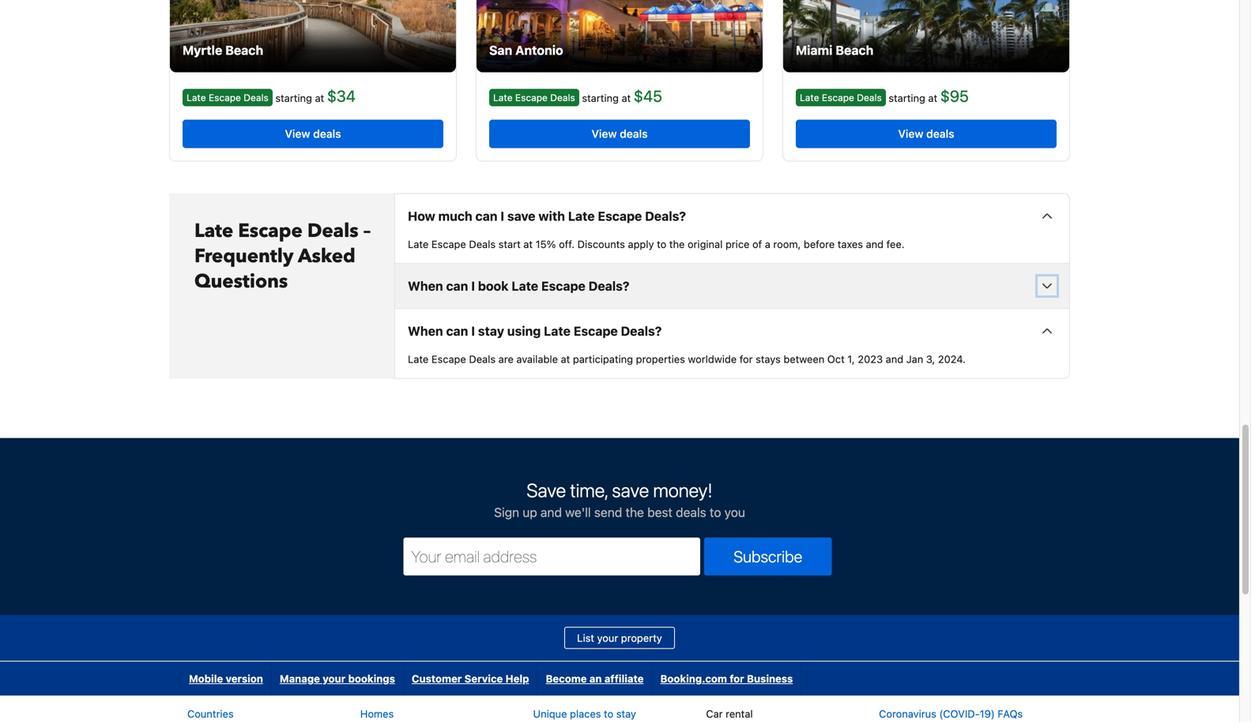 Task type: describe. For each thing, give the bounding box(es) containing it.
escape for late escape deals starting at $45
[[515, 92, 548, 103]]

manage your bookings link
[[272, 662, 403, 696]]

san antonio link
[[477, 0, 763, 72]]

manage
[[280, 673, 320, 685]]

escape for late escape deals start at 15% off. discounts apply to the original price of a room, before taxes and fee.
[[431, 238, 466, 250]]

faqs
[[998, 708, 1023, 720]]

questions
[[194, 269, 288, 295]]

list
[[577, 632, 594, 644]]

subscribe
[[734, 547, 802, 566]]

when can i book late escape deals?
[[408, 279, 629, 294]]

$45
[[634, 87, 662, 105]]

customer service help link
[[404, 662, 537, 696]]

2 vertical spatial deals?
[[621, 324, 662, 339]]

late escape deals start at 15% off. discounts apply to the original price of a room, before taxes and fee.
[[408, 238, 904, 250]]

2023
[[858, 353, 883, 365]]

when can i stay using late escape deals?
[[408, 324, 662, 339]]

coronavirus
[[879, 708, 936, 720]]

navigation inside save time, save money! footer
[[181, 662, 802, 696]]

stay for to
[[616, 708, 636, 720]]

with
[[538, 209, 565, 224]]

escape up the participating
[[574, 324, 618, 339]]

sign
[[494, 505, 519, 520]]

save
[[527, 479, 566, 502]]

booking.com for business link
[[652, 662, 801, 696]]

properties
[[636, 353, 685, 365]]

at inside region
[[523, 238, 533, 250]]

fee.
[[886, 238, 904, 250]]

san antonio
[[489, 43, 563, 58]]

property
[[621, 632, 662, 644]]

become an affiliate
[[546, 673, 644, 685]]

how
[[408, 209, 435, 224]]

oct
[[827, 353, 845, 365]]

when can i stay using late escape deals? button
[[395, 309, 1069, 353]]

how much can i save with late escape deals? button
[[395, 194, 1069, 238]]

time,
[[570, 479, 608, 502]]

unique places to stay link
[[533, 708, 636, 720]]

taxes
[[838, 238, 863, 250]]

late escape deals starting at $95
[[800, 87, 969, 105]]

car rental
[[706, 708, 753, 720]]

mobile version link
[[181, 662, 271, 696]]

late escape deals starting at $45
[[493, 87, 662, 105]]

at inside region
[[561, 353, 570, 365]]

homes link
[[360, 708, 394, 720]]

deals for asked
[[307, 218, 358, 244]]

much
[[438, 209, 472, 224]]

an
[[589, 673, 602, 685]]

deals for 15%
[[469, 238, 496, 250]]

when can i stay using late escape deals? region
[[395, 353, 1069, 378]]

view deals for $45
[[591, 127, 648, 140]]

for inside save time, save money! footer
[[730, 673, 744, 685]]

up
[[523, 505, 537, 520]]

send
[[594, 505, 622, 520]]

0 vertical spatial i
[[500, 209, 504, 224]]

(covid-
[[939, 708, 980, 720]]

homes
[[360, 708, 394, 720]]

car
[[706, 708, 723, 720]]

coronavirus (covid-19) faqs
[[879, 708, 1023, 720]]

original
[[688, 238, 723, 250]]

countries link
[[187, 708, 234, 720]]

myrtle beach link
[[170, 0, 456, 72]]

late inside how much can i save with late escape deals? dropdown button
[[568, 209, 595, 224]]

late for late escape deals – frequently asked questions
[[194, 218, 233, 244]]

19)
[[980, 708, 995, 720]]

worldwide
[[688, 353, 737, 365]]

at for $34
[[315, 92, 324, 104]]

3,
[[926, 353, 935, 365]]

late for late escape deals are available at participating properties worldwide for stays between oct 1, 2023 and jan 3, 2024.
[[408, 353, 429, 365]]

0 vertical spatial can
[[475, 209, 497, 224]]

subscribe button
[[704, 538, 832, 576]]

deals for $34
[[313, 127, 341, 140]]

start
[[498, 238, 521, 250]]

we'll
[[565, 505, 591, 520]]

–
[[363, 218, 371, 244]]

escape up discounts
[[598, 209, 642, 224]]

deals for $95
[[857, 92, 882, 103]]

and inside 'when can i stay using late escape deals?' region
[[886, 353, 903, 365]]

stay for i
[[478, 324, 504, 339]]

of
[[752, 238, 762, 250]]

escape for late escape deals starting at $34
[[209, 92, 241, 103]]

customer
[[412, 673, 462, 685]]

0 vertical spatial deals?
[[645, 209, 686, 224]]

late for late escape deals starting at $45
[[493, 92, 513, 103]]

money!
[[653, 479, 713, 502]]

car rental link
[[706, 708, 753, 720]]

miami
[[796, 43, 833, 58]]

room,
[[773, 238, 801, 250]]

a
[[765, 238, 770, 250]]

at for $95
[[928, 92, 937, 104]]

deals inside save time, save money! sign up and we'll send the best deals to you
[[676, 505, 706, 520]]

when for when can i book late escape deals?
[[408, 279, 443, 294]]

save inside save time, save money! sign up and we'll send the best deals to you
[[612, 479, 649, 502]]

manage your bookings
[[280, 673, 395, 685]]

off.
[[559, 238, 575, 250]]

using
[[507, 324, 541, 339]]

business
[[747, 673, 793, 685]]

your for manage
[[323, 673, 346, 685]]

mobile
[[189, 673, 223, 685]]

unique
[[533, 708, 567, 720]]

i for book
[[471, 279, 475, 294]]

starting for $34
[[275, 92, 312, 104]]



Task type: locate. For each thing, give the bounding box(es) containing it.
and right up on the left of the page
[[540, 505, 562, 520]]

2 horizontal spatial to
[[710, 505, 721, 520]]

for left "stays"
[[739, 353, 753, 365]]

deals inside region
[[469, 353, 496, 365]]

escape down "miami beach"
[[822, 92, 854, 103]]

0 horizontal spatial beach
[[225, 43, 263, 58]]

miami beach link
[[783, 0, 1069, 72]]

late
[[187, 92, 206, 103], [493, 92, 513, 103], [800, 92, 819, 103], [568, 209, 595, 224], [194, 218, 233, 244], [408, 238, 429, 250], [512, 279, 538, 294], [544, 324, 571, 339], [408, 353, 429, 365]]

places
[[570, 708, 601, 720]]

0 vertical spatial for
[[739, 353, 753, 365]]

starting left $34
[[275, 92, 312, 104]]

your right list
[[597, 632, 618, 644]]

escape inside the late escape deals – frequently asked questions
[[238, 218, 303, 244]]

late inside the late escape deals – frequently asked questions
[[194, 218, 233, 244]]

late escape deals – frequently asked questions
[[194, 218, 371, 295]]

2 view deals link from the left
[[489, 120, 750, 148]]

$95
[[940, 87, 969, 105]]

starting
[[275, 92, 312, 104], [582, 92, 619, 104], [889, 92, 925, 104]]

1 vertical spatial i
[[471, 279, 475, 294]]

list your property link
[[564, 627, 675, 649]]

book
[[478, 279, 509, 294]]

view deals link down $34
[[183, 120, 443, 148]]

apply
[[628, 238, 654, 250]]

1 vertical spatial for
[[730, 673, 744, 685]]

1 horizontal spatial save
[[612, 479, 649, 502]]

0 horizontal spatial the
[[625, 505, 644, 520]]

to left you
[[710, 505, 721, 520]]

deals? down discounts
[[589, 279, 629, 294]]

and inside save time, save money! sign up and we'll send the best deals to you
[[540, 505, 562, 520]]

view deals for $95
[[898, 127, 954, 140]]

at left $34
[[315, 92, 324, 104]]

1 vertical spatial and
[[886, 353, 903, 365]]

starting inside late escape deals starting at $45
[[582, 92, 619, 104]]

0 horizontal spatial view deals
[[285, 127, 341, 140]]

deals for $34
[[244, 92, 269, 103]]

escape inside late escape deals starting at $34
[[209, 92, 241, 103]]

escape down much
[[431, 238, 466, 250]]

1 vertical spatial when
[[408, 324, 443, 339]]

when can i book late escape deals? button
[[395, 264, 1069, 308]]

2 beach from the left
[[836, 43, 874, 58]]

late inside late escape deals starting at $45
[[493, 92, 513, 103]]

view for $34
[[285, 127, 310, 140]]

version
[[226, 673, 263, 685]]

can left book
[[446, 279, 468, 294]]

deals?
[[645, 209, 686, 224], [589, 279, 629, 294], [621, 324, 662, 339]]

can for book
[[446, 279, 468, 294]]

your for list
[[597, 632, 618, 644]]

1 vertical spatial save
[[612, 479, 649, 502]]

1 horizontal spatial and
[[866, 238, 884, 250]]

starting inside late escape deals starting at $34
[[275, 92, 312, 104]]

the left original
[[669, 238, 685, 250]]

view deals for $34
[[285, 127, 341, 140]]

your
[[597, 632, 618, 644], [323, 673, 346, 685]]

i for stay
[[471, 324, 475, 339]]

save time, save money! footer
[[0, 438, 1239, 722]]

san
[[489, 43, 512, 58]]

antonio
[[515, 43, 563, 58]]

deals down antonio
[[550, 92, 575, 103]]

1 vertical spatial can
[[446, 279, 468, 294]]

save up send at the left bottom
[[612, 479, 649, 502]]

view deals down $34
[[285, 127, 341, 140]]

navigation
[[181, 662, 802, 696]]

view
[[285, 127, 310, 140], [591, 127, 617, 140], [898, 127, 923, 140]]

1 vertical spatial the
[[625, 505, 644, 520]]

starting left $45
[[582, 92, 619, 104]]

view deals link down $45
[[489, 120, 750, 148]]

at left 15%
[[523, 238, 533, 250]]

0 horizontal spatial to
[[604, 708, 613, 720]]

3 view deals from the left
[[898, 127, 954, 140]]

escape for late escape deals starting at $95
[[822, 92, 854, 103]]

can right much
[[475, 209, 497, 224]]

escape
[[209, 92, 241, 103], [515, 92, 548, 103], [822, 92, 854, 103], [598, 209, 642, 224], [238, 218, 303, 244], [431, 238, 466, 250], [541, 279, 586, 294], [574, 324, 618, 339], [431, 353, 466, 365]]

booking.com
[[660, 673, 727, 685]]

0 horizontal spatial and
[[540, 505, 562, 520]]

beach
[[225, 43, 263, 58], [836, 43, 874, 58]]

deals down "miami beach"
[[857, 92, 882, 103]]

the inside save time, save money! sign up and we'll send the best deals to you
[[625, 505, 644, 520]]

at left $95
[[928, 92, 937, 104]]

stay up are
[[478, 324, 504, 339]]

2 horizontal spatial starting
[[889, 92, 925, 104]]

0 vertical spatial your
[[597, 632, 618, 644]]

jan
[[906, 353, 923, 365]]

stay inside dropdown button
[[478, 324, 504, 339]]

view deals down $45
[[591, 127, 648, 140]]

your right manage
[[323, 673, 346, 685]]

stay down affiliate
[[616, 708, 636, 720]]

late for late escape deals starting at $34
[[187, 92, 206, 103]]

view deals link for $45
[[489, 120, 750, 148]]

2 horizontal spatial view deals link
[[796, 120, 1057, 148]]

become an affiliate link
[[538, 662, 652, 696]]

to right places
[[604, 708, 613, 720]]

0 horizontal spatial your
[[323, 673, 346, 685]]

discounts
[[577, 238, 625, 250]]

to right apply
[[657, 238, 666, 250]]

rental
[[726, 708, 753, 720]]

the left best
[[625, 505, 644, 520]]

to
[[657, 238, 666, 250], [710, 505, 721, 520], [604, 708, 613, 720]]

deals
[[244, 92, 269, 103], [550, 92, 575, 103], [857, 92, 882, 103], [307, 218, 358, 244], [469, 238, 496, 250], [469, 353, 496, 365]]

at for $45
[[622, 92, 631, 104]]

deals? up late escape deals start at 15% off. discounts apply to the original price of a room, before taxes and fee.
[[645, 209, 686, 224]]

2 vertical spatial and
[[540, 505, 562, 520]]

1 vertical spatial deals?
[[589, 279, 629, 294]]

Your email address email field
[[403, 538, 700, 576]]

navigation containing mobile version
[[181, 662, 802, 696]]

the inside how much can i save with late escape deals? region
[[669, 238, 685, 250]]

starting left $95
[[889, 92, 925, 104]]

deals inside the late escape deals – frequently asked questions
[[307, 218, 358, 244]]

1 vertical spatial stay
[[616, 708, 636, 720]]

deals down $45
[[620, 127, 648, 140]]

1 horizontal spatial the
[[669, 238, 685, 250]]

available
[[516, 353, 558, 365]]

escape inside late escape deals starting at $95
[[822, 92, 854, 103]]

countries
[[187, 708, 234, 720]]

1 when from the top
[[408, 279, 443, 294]]

help
[[505, 673, 529, 685]]

affiliate
[[604, 673, 644, 685]]

late inside late escape deals starting at $95
[[800, 92, 819, 103]]

deals inside late escape deals starting at $95
[[857, 92, 882, 103]]

booking.com for business
[[660, 673, 793, 685]]

escape down 'san antonio'
[[515, 92, 548, 103]]

are
[[498, 353, 514, 365]]

beach for $95
[[836, 43, 874, 58]]

2 horizontal spatial view deals
[[898, 127, 954, 140]]

1 view deals from the left
[[285, 127, 341, 140]]

best
[[647, 505, 672, 520]]

view for $45
[[591, 127, 617, 140]]

escape for late escape deals are available at participating properties worldwide for stays between oct 1, 2023 and jan 3, 2024.
[[431, 353, 466, 365]]

beach right the miami
[[836, 43, 874, 58]]

your inside navigation
[[323, 673, 346, 685]]

view deals down $95
[[898, 127, 954, 140]]

at right available
[[561, 353, 570, 365]]

2 starting from the left
[[582, 92, 619, 104]]

myrtle
[[183, 43, 222, 58]]

before
[[804, 238, 835, 250]]

and
[[866, 238, 884, 250], [886, 353, 903, 365], [540, 505, 562, 520]]

view deals link for $34
[[183, 120, 443, 148]]

service
[[464, 673, 503, 685]]

when for when can i stay using late escape deals?
[[408, 324, 443, 339]]

deals? up properties
[[621, 324, 662, 339]]

2 when from the top
[[408, 324, 443, 339]]

late escape deals starting at $34
[[187, 87, 356, 105]]

asked
[[298, 243, 355, 269]]

can
[[475, 209, 497, 224], [446, 279, 468, 294], [446, 324, 468, 339]]

late inside when can i stay using late escape deals? dropdown button
[[544, 324, 571, 339]]

late for late escape deals start at 15% off. discounts apply to the original price of a room, before taxes and fee.
[[408, 238, 429, 250]]

save inside how much can i save with late escape deals? dropdown button
[[507, 209, 535, 224]]

1 horizontal spatial your
[[597, 632, 618, 644]]

15%
[[536, 238, 556, 250]]

bookings
[[348, 673, 395, 685]]

2 horizontal spatial view
[[898, 127, 923, 140]]

0 vertical spatial the
[[669, 238, 685, 250]]

1 horizontal spatial starting
[[582, 92, 619, 104]]

i left book
[[471, 279, 475, 294]]

deals inside region
[[469, 238, 496, 250]]

3 starting from the left
[[889, 92, 925, 104]]

view down late escape deals starting at $45
[[591, 127, 617, 140]]

frequently
[[194, 243, 294, 269]]

2 vertical spatial to
[[604, 708, 613, 720]]

and left jan
[[886, 353, 903, 365]]

and left fee.
[[866, 238, 884, 250]]

between
[[783, 353, 824, 365]]

0 vertical spatial and
[[866, 238, 884, 250]]

deals down $95
[[926, 127, 954, 140]]

starting for $45
[[582, 92, 619, 104]]

view deals link
[[183, 120, 443, 148], [489, 120, 750, 148], [796, 120, 1057, 148]]

2 horizontal spatial and
[[886, 353, 903, 365]]

to inside save time, save money! sign up and we'll send the best deals to you
[[710, 505, 721, 520]]

become
[[546, 673, 587, 685]]

late inside when can i book late escape deals? dropdown button
[[512, 279, 538, 294]]

1 starting from the left
[[275, 92, 312, 104]]

escape inside region
[[431, 238, 466, 250]]

can left using
[[446, 324, 468, 339]]

0 vertical spatial to
[[657, 238, 666, 250]]

view deals link for $95
[[796, 120, 1057, 148]]

0 horizontal spatial view
[[285, 127, 310, 140]]

list your property
[[577, 632, 662, 644]]

unique places to stay
[[533, 708, 636, 720]]

1 horizontal spatial view deals
[[591, 127, 648, 140]]

0 vertical spatial stay
[[478, 324, 504, 339]]

i left using
[[471, 324, 475, 339]]

1,
[[847, 353, 855, 365]]

1 vertical spatial your
[[323, 673, 346, 685]]

deals left –
[[307, 218, 358, 244]]

1 horizontal spatial stay
[[616, 708, 636, 720]]

view down late escape deals starting at $34
[[285, 127, 310, 140]]

1 vertical spatial to
[[710, 505, 721, 520]]

late escape deals are available at participating properties worldwide for stays between oct 1, 2023 and jan 3, 2024.
[[408, 353, 966, 365]]

2 vertical spatial i
[[471, 324, 475, 339]]

late for late escape deals starting at $95
[[800, 92, 819, 103]]

late inside late escape deals starting at $34
[[187, 92, 206, 103]]

at inside late escape deals starting at $34
[[315, 92, 324, 104]]

0 vertical spatial save
[[507, 209, 535, 224]]

late inside 'when can i stay using late escape deals?' region
[[408, 353, 429, 365]]

deals left are
[[469, 353, 496, 365]]

save time, save money! sign up and we'll send the best deals to you
[[494, 479, 745, 520]]

escape left are
[[431, 353, 466, 365]]

deals down myrtle beach
[[244, 92, 269, 103]]

0 vertical spatial when
[[408, 279, 443, 294]]

escape inside late escape deals starting at $45
[[515, 92, 548, 103]]

0 horizontal spatial view deals link
[[183, 120, 443, 148]]

customer service help
[[412, 673, 529, 685]]

deals left start
[[469, 238, 496, 250]]

deals down money!
[[676, 505, 706, 520]]

and inside how much can i save with late escape deals? region
[[866, 238, 884, 250]]

at
[[315, 92, 324, 104], [622, 92, 631, 104], [928, 92, 937, 104], [523, 238, 533, 250], [561, 353, 570, 365]]

escape down off.
[[541, 279, 586, 294]]

$34
[[327, 87, 356, 105]]

escape up questions on the left top of page
[[238, 218, 303, 244]]

2 view from the left
[[591, 127, 617, 140]]

view for $95
[[898, 127, 923, 140]]

1 horizontal spatial beach
[[836, 43, 874, 58]]

2 view deals from the left
[[591, 127, 648, 140]]

deals for $95
[[926, 127, 954, 140]]

0 horizontal spatial stay
[[478, 324, 504, 339]]

0 horizontal spatial starting
[[275, 92, 312, 104]]

view down late escape deals starting at $95
[[898, 127, 923, 140]]

late inside how much can i save with late escape deals? region
[[408, 238, 429, 250]]

3 view from the left
[[898, 127, 923, 140]]

0 horizontal spatial save
[[507, 209, 535, 224]]

you
[[724, 505, 745, 520]]

1 horizontal spatial view deals link
[[489, 120, 750, 148]]

the
[[669, 238, 685, 250], [625, 505, 644, 520]]

1 horizontal spatial view
[[591, 127, 617, 140]]

1 horizontal spatial to
[[657, 238, 666, 250]]

i up start
[[500, 209, 504, 224]]

starting for $95
[[889, 92, 925, 104]]

1 view deals link from the left
[[183, 120, 443, 148]]

at inside late escape deals starting at $95
[[928, 92, 937, 104]]

deals for $45
[[550, 92, 575, 103]]

deals down $34
[[313, 127, 341, 140]]

deals for $45
[[620, 127, 648, 140]]

for
[[739, 353, 753, 365], [730, 673, 744, 685]]

at left $45
[[622, 92, 631, 104]]

save left with
[[507, 209, 535, 224]]

how much can i save with late escape deals? region
[[395, 238, 1069, 263]]

i
[[500, 209, 504, 224], [471, 279, 475, 294], [471, 324, 475, 339]]

at inside late escape deals starting at $45
[[622, 92, 631, 104]]

stay inside save time, save money! footer
[[616, 708, 636, 720]]

escape down myrtle beach
[[209, 92, 241, 103]]

can for stay
[[446, 324, 468, 339]]

escape for late escape deals – frequently asked questions
[[238, 218, 303, 244]]

beach right myrtle
[[225, 43, 263, 58]]

1 view from the left
[[285, 127, 310, 140]]

deals inside late escape deals starting at $34
[[244, 92, 269, 103]]

view deals link down $95
[[796, 120, 1057, 148]]

beach for $34
[[225, 43, 263, 58]]

1 beach from the left
[[225, 43, 263, 58]]

deals inside late escape deals starting at $45
[[550, 92, 575, 103]]

for left business
[[730, 673, 744, 685]]

deals for at
[[469, 353, 496, 365]]

participating
[[573, 353, 633, 365]]

for inside 'when can i stay using late escape deals?' region
[[739, 353, 753, 365]]

starting inside late escape deals starting at $95
[[889, 92, 925, 104]]

stay
[[478, 324, 504, 339], [616, 708, 636, 720]]

2 vertical spatial can
[[446, 324, 468, 339]]

3 view deals link from the left
[[796, 120, 1057, 148]]

mobile version
[[189, 673, 263, 685]]

escape inside region
[[431, 353, 466, 365]]

coronavirus (covid-19) faqs link
[[879, 708, 1023, 720]]

to inside how much can i save with late escape deals? region
[[657, 238, 666, 250]]

stays
[[756, 353, 781, 365]]



Task type: vqa. For each thing, say whether or not it's contained in the screenshot.
the 27 on the right top of page
no



